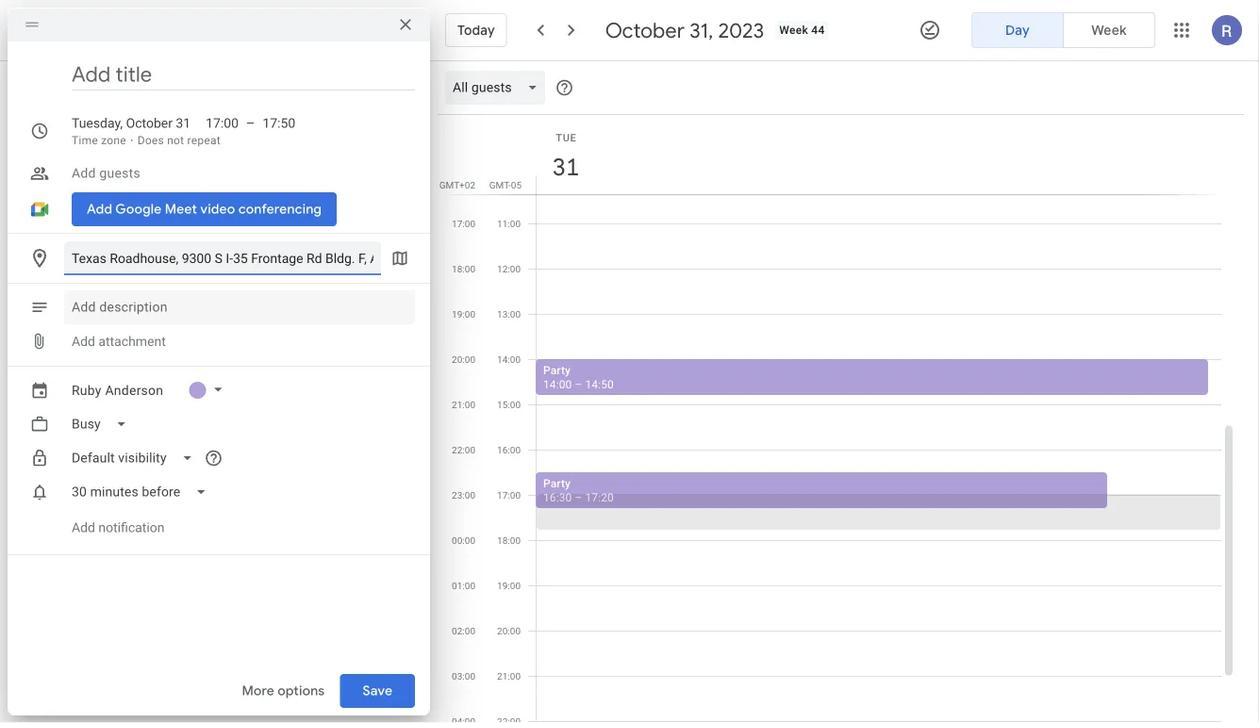 Task type: locate. For each thing, give the bounding box(es) containing it.
october left the 31,
[[606, 17, 685, 43]]

22:00
[[452, 445, 476, 456]]

– for party 14:00 – 14:50
[[575, 378, 583, 391]]

0 vertical spatial 14:00
[[497, 354, 521, 365]]

1 add from the top
[[72, 166, 96, 181]]

– left 17:50
[[246, 116, 255, 131]]

add up add attachment button
[[72, 300, 96, 315]]

19:00
[[452, 309, 476, 320], [497, 580, 521, 592]]

0 horizontal spatial 19:00
[[452, 309, 476, 320]]

20:00 up the 22:00
[[452, 354, 476, 365]]

party
[[544, 364, 571, 377], [544, 477, 571, 490]]

1 horizontal spatial 21:00
[[497, 671, 521, 682]]

add notification button
[[64, 506, 172, 551]]

add description button
[[64, 291, 415, 325]]

1 vertical spatial 31
[[552, 151, 579, 183]]

23:00
[[452, 490, 476, 501]]

add
[[72, 166, 96, 181], [72, 300, 96, 315], [72, 334, 95, 349], [72, 521, 95, 536]]

1 horizontal spatial 19:00
[[497, 580, 521, 592]]

Location text field
[[72, 242, 374, 276]]

17:00 down gmt+02
[[452, 218, 476, 229]]

0 vertical spatial 20:00
[[452, 354, 476, 365]]

october
[[606, 17, 685, 43], [126, 116, 173, 131]]

14:00 up 15:00
[[497, 354, 521, 365]]

1 horizontal spatial week
[[1092, 22, 1128, 39]]

18:00 right 00:00
[[497, 535, 521, 546]]

add for add notification
[[72, 521, 95, 536]]

0 horizontal spatial 20:00
[[452, 354, 476, 365]]

None field
[[445, 71, 554, 105], [64, 408, 142, 442], [64, 442, 208, 476], [64, 476, 222, 510], [445, 71, 554, 105], [64, 408, 142, 442], [64, 442, 208, 476], [64, 476, 222, 510]]

1 horizontal spatial 17:00
[[452, 218, 476, 229]]

01:00
[[452, 580, 476, 592]]

0 horizontal spatial october
[[126, 116, 173, 131]]

week inside radio
[[1092, 22, 1128, 39]]

4 add from the top
[[72, 521, 95, 536]]

21:00 up the 22:00
[[452, 399, 476, 411]]

0 horizontal spatial 31
[[176, 116, 191, 131]]

option group containing day
[[972, 12, 1156, 48]]

zone
[[101, 134, 126, 147]]

0 vertical spatial 18:00
[[452, 263, 476, 275]]

ruby
[[72, 383, 102, 398]]

0 horizontal spatial 18:00
[[452, 263, 476, 275]]

add inside button
[[72, 334, 95, 349]]

20:00 right 02:00
[[497, 626, 521, 637]]

18:00
[[452, 263, 476, 275], [497, 535, 521, 546]]

2 vertical spatial 17:00
[[497, 490, 521, 501]]

17:00 up repeat
[[206, 116, 239, 131]]

add guests
[[72, 166, 141, 181]]

2 horizontal spatial 17:00
[[497, 490, 521, 501]]

0 vertical spatial 31
[[176, 116, 191, 131]]

31 up does not repeat
[[176, 116, 191, 131]]

does not repeat
[[138, 134, 221, 147]]

0 vertical spatial party
[[544, 364, 571, 377]]

party for party 16:30 – 17:20
[[544, 477, 571, 490]]

0 horizontal spatial week
[[780, 24, 809, 37]]

0 vertical spatial october
[[606, 17, 685, 43]]

0 horizontal spatial 21:00
[[452, 399, 476, 411]]

19:00 right 01:00
[[497, 580, 521, 592]]

party 16:30 – 17:20
[[544, 477, 614, 504]]

31 down tue
[[552, 151, 579, 183]]

add for add attachment
[[72, 334, 95, 349]]

gmt-05
[[490, 179, 522, 191]]

october up "does"
[[126, 116, 173, 131]]

00:00
[[452, 535, 476, 546]]

1 vertical spatial 14:00
[[544, 378, 572, 391]]

– left 17:20
[[575, 491, 583, 504]]

week
[[1092, 22, 1128, 39], [780, 24, 809, 37]]

add for add guests
[[72, 166, 96, 181]]

31 grid
[[438, 115, 1237, 724]]

2 add from the top
[[72, 300, 96, 315]]

1 vertical spatial 18:00
[[497, 535, 521, 546]]

– inside party 16:30 – 17:20
[[575, 491, 583, 504]]

14:00 left 14:50
[[544, 378, 572, 391]]

– left 14:50
[[575, 378, 583, 391]]

add inside dropdown button
[[72, 300, 96, 315]]

21:00 right 03:00
[[497, 671, 521, 682]]

17:00
[[206, 116, 239, 131], [452, 218, 476, 229], [497, 490, 521, 501]]

31,
[[690, 17, 714, 43]]

add inside dropdown button
[[72, 166, 96, 181]]

16:30
[[544, 491, 572, 504]]

0 vertical spatial 17:00
[[206, 116, 239, 131]]

not
[[167, 134, 184, 147]]

add guests button
[[64, 157, 415, 191]]

1 horizontal spatial 18:00
[[497, 535, 521, 546]]

description
[[99, 300, 168, 315]]

add left 'notification'
[[72, 521, 95, 536]]

anderson
[[105, 383, 164, 398]]

1 horizontal spatial 20:00
[[497, 626, 521, 637]]

ruby anderson
[[72, 383, 164, 398]]

21:00
[[452, 399, 476, 411], [497, 671, 521, 682]]

– inside party 14:00 – 14:50
[[575, 378, 583, 391]]

guests
[[99, 166, 141, 181]]

option group
[[972, 12, 1156, 48]]

notification
[[99, 521, 165, 536]]

add notification
[[72, 521, 165, 536]]

02:00
[[452, 626, 476, 637]]

add left the attachment
[[72, 334, 95, 349]]

2023
[[719, 17, 765, 43]]

31
[[176, 116, 191, 131], [552, 151, 579, 183]]

0 horizontal spatial 17:00
[[206, 116, 239, 131]]

2 party from the top
[[544, 477, 571, 490]]

1 vertical spatial 17:00
[[452, 218, 476, 229]]

day
[[1006, 22, 1031, 39]]

31 inside column header
[[552, 151, 579, 183]]

gmt-
[[490, 179, 511, 191]]

gmt+02
[[440, 179, 476, 191]]

–
[[246, 116, 255, 131], [575, 378, 583, 391], [575, 491, 583, 504]]

17:00 down 16:00
[[497, 490, 521, 501]]

19:00 left 13:00
[[452, 309, 476, 320]]

party for party 14:00 – 14:50
[[544, 364, 571, 377]]

add for add description
[[72, 300, 96, 315]]

add attachment
[[72, 334, 166, 349]]

1 horizontal spatial october
[[606, 17, 685, 43]]

does
[[138, 134, 164, 147]]

11:00
[[497, 218, 521, 229]]

Week radio
[[1064, 12, 1156, 48]]

14:00
[[497, 354, 521, 365], [544, 378, 572, 391]]

13:00
[[497, 309, 521, 320]]

1 party from the top
[[544, 364, 571, 377]]

party inside party 14:00 – 14:50
[[544, 364, 571, 377]]

add down time
[[72, 166, 96, 181]]

1 vertical spatial –
[[575, 378, 583, 391]]

18:00 left 12:00
[[452, 263, 476, 275]]

1 vertical spatial 19:00
[[497, 580, 521, 592]]

add inside button
[[72, 521, 95, 536]]

2 vertical spatial –
[[575, 491, 583, 504]]

3 add from the top
[[72, 334, 95, 349]]

party inside party 16:30 – 17:20
[[544, 477, 571, 490]]

1 vertical spatial party
[[544, 477, 571, 490]]

1 horizontal spatial 14:00
[[544, 378, 572, 391]]

1 horizontal spatial 31
[[552, 151, 579, 183]]

week left 44
[[780, 24, 809, 37]]

1 vertical spatial 20:00
[[497, 626, 521, 637]]

week right day option
[[1092, 22, 1128, 39]]

tue 31
[[552, 132, 579, 183]]

20:00
[[452, 354, 476, 365], [497, 626, 521, 637]]



Task type: vqa. For each thing, say whether or not it's contained in the screenshot.
19:00
yes



Task type: describe. For each thing, give the bounding box(es) containing it.
44
[[812, 24, 825, 37]]

03:00
[[452, 671, 476, 682]]

today
[[458, 22, 495, 39]]

tue
[[556, 132, 577, 143]]

Day radio
[[972, 12, 1065, 48]]

add description
[[72, 300, 168, 315]]

1 vertical spatial 21:00
[[497, 671, 521, 682]]

14:50
[[586, 378, 614, 391]]

17:00 – 17:50
[[206, 116, 296, 131]]

time
[[72, 134, 98, 147]]

– for party 16:30 – 17:20
[[575, 491, 583, 504]]

tuesday, october 31
[[72, 116, 191, 131]]

17:50
[[263, 116, 296, 131]]

05
[[511, 179, 522, 191]]

week for week 44
[[780, 24, 809, 37]]

tuesday, october 31 element
[[545, 145, 588, 189]]

party 14:00 – 14:50
[[544, 364, 614, 391]]

0 vertical spatial 19:00
[[452, 309, 476, 320]]

to element
[[246, 114, 255, 133]]

14:00 inside party 14:00 – 14:50
[[544, 378, 572, 391]]

add attachment button
[[64, 325, 173, 359]]

Add title text field
[[72, 60, 415, 89]]

15:00
[[497, 399, 521, 411]]

0 vertical spatial 21:00
[[452, 399, 476, 411]]

repeat
[[187, 134, 221, 147]]

0 horizontal spatial 14:00
[[497, 354, 521, 365]]

16:00
[[497, 445, 521, 456]]

today button
[[445, 8, 507, 53]]

12:00
[[497, 263, 521, 275]]

0 vertical spatial –
[[246, 116, 255, 131]]

17:20
[[586, 491, 614, 504]]

time zone
[[72, 134, 126, 147]]

1 vertical spatial october
[[126, 116, 173, 131]]

week for week
[[1092, 22, 1128, 39]]

attachment
[[99, 334, 166, 349]]

october 31, 2023
[[606, 17, 765, 43]]

31 column header
[[536, 115, 1222, 194]]

tuesday,
[[72, 116, 123, 131]]

week 44
[[780, 24, 825, 37]]



